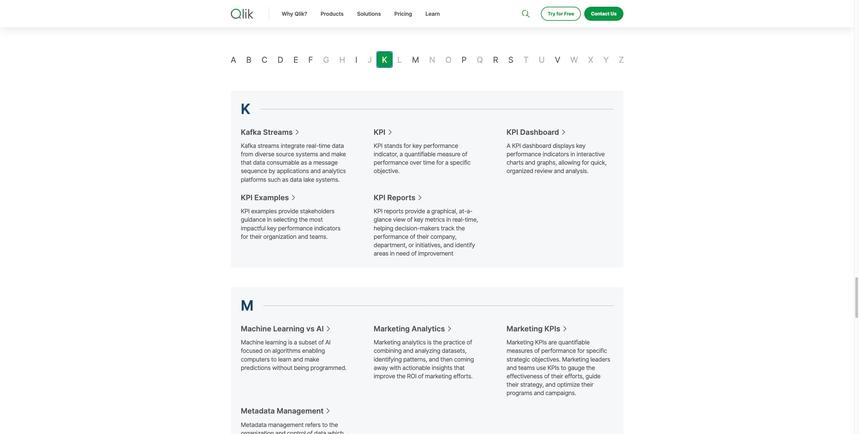 Task type: locate. For each thing, give the bounding box(es) containing it.
company image
[[562, 0, 567, 5]]

support image
[[523, 0, 528, 5]]

qlik image
[[231, 9, 255, 19]]

login image
[[602, 0, 608, 5]]



Task type: vqa. For each thing, say whether or not it's contained in the screenshot.
COMPANY icon
yes



